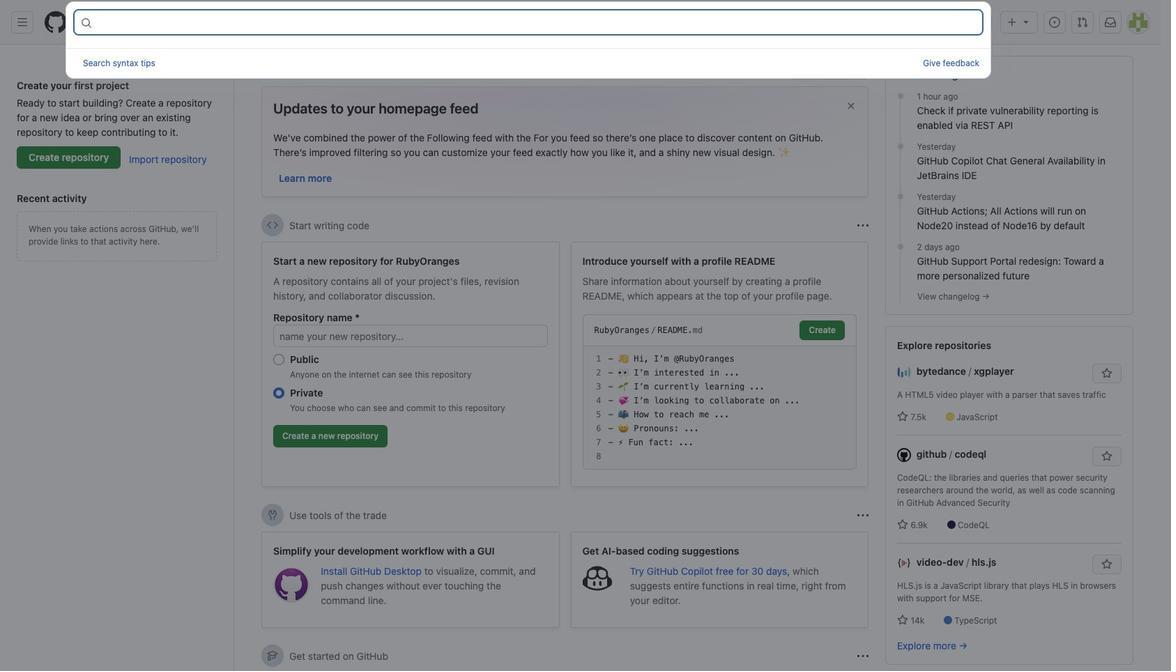 Task type: locate. For each thing, give the bounding box(es) containing it.
None radio
[[273, 354, 285, 366]]

1 vertical spatial star this repository image
[[1102, 559, 1113, 571]]

notifications image
[[1106, 17, 1117, 28]]

2 vertical spatial dot fill image
[[895, 241, 906, 253]]

git pull request image
[[1078, 17, 1089, 28]]

None submit
[[800, 321, 845, 340]]

dot fill image
[[895, 91, 906, 102], [895, 141, 906, 152], [895, 241, 906, 253]]

0 vertical spatial dot fill image
[[895, 91, 906, 102]]

star image down @video-dev profile "image"
[[898, 615, 909, 626]]

none radio inside start a new repository element
[[273, 354, 285, 366]]

star image up the @github profile icon
[[898, 412, 909, 423]]

explore repositories navigation
[[886, 326, 1134, 665]]

star image up @video-dev profile "image"
[[898, 520, 909, 531]]

star image
[[898, 412, 909, 423], [898, 520, 909, 531], [898, 615, 909, 626]]

3 dot fill image from the top
[[895, 241, 906, 253]]

2 star this repository image from the top
[[1102, 559, 1113, 571]]

0 vertical spatial star image
[[898, 412, 909, 423]]

explore element
[[886, 56, 1134, 672]]

code image
[[267, 220, 278, 231]]

1 vertical spatial dot fill image
[[895, 141, 906, 152]]

None text field
[[98, 11, 982, 33]]

2 star image from the top
[[898, 520, 909, 531]]

2 vertical spatial star image
[[898, 615, 909, 626]]

3 star image from the top
[[898, 615, 909, 626]]

mortar board image
[[267, 651, 278, 662]]

why am i seeing this? image
[[858, 220, 869, 231], [858, 651, 869, 662]]

dot fill image down dot fill image
[[895, 241, 906, 253]]

triangle down image
[[1021, 16, 1032, 27]]

star this repository image
[[1102, 368, 1113, 379], [1102, 559, 1113, 571]]

2 why am i seeing this? image from the top
[[858, 651, 869, 662]]

command palette image
[[967, 17, 978, 28]]

2 dot fill image from the top
[[895, 141, 906, 152]]

get ai-based coding suggestions element
[[571, 532, 869, 628]]

name your new repository... text field
[[273, 325, 548, 347]]

@bytedance profile image
[[898, 366, 912, 380]]

1 star image from the top
[[898, 412, 909, 423]]

1 vertical spatial why am i seeing this? image
[[858, 651, 869, 662]]

star this repository image for @video-dev profile "image"
[[1102, 559, 1113, 571]]

1 star this repository image from the top
[[1102, 368, 1113, 379]]

star image for @bytedance profile icon
[[898, 412, 909, 423]]

start a new repository element
[[262, 242, 560, 488]]

star image for the @github profile icon
[[898, 520, 909, 531]]

dialog
[[66, 1, 992, 79]]

None radio
[[273, 388, 285, 399]]

why am i seeing this? image for code 'image'
[[858, 220, 869, 231]]

none radio inside start a new repository element
[[273, 388, 285, 399]]

dot fill image right x icon
[[895, 91, 906, 102]]

1 why am i seeing this? image from the top
[[858, 220, 869, 231]]

0 vertical spatial star this repository image
[[1102, 368, 1113, 379]]

0 vertical spatial why am i seeing this? image
[[858, 220, 869, 231]]

dot fill image up dot fill image
[[895, 141, 906, 152]]

introduce yourself with a profile readme element
[[571, 242, 869, 488]]

tools image
[[267, 510, 278, 521]]

1 vertical spatial star image
[[898, 520, 909, 531]]



Task type: describe. For each thing, give the bounding box(es) containing it.
star image for @video-dev profile "image"
[[898, 615, 909, 626]]

star this repository image for @bytedance profile icon
[[1102, 368, 1113, 379]]

suggestions list box
[[66, 37, 991, 48]]

github desktop image
[[273, 567, 310, 604]]

star this repository image
[[1102, 451, 1113, 462]]

dot fill image
[[895, 191, 906, 202]]

why am i seeing this? image for mortar board icon
[[858, 651, 869, 662]]

issue opened image
[[1050, 17, 1061, 28]]

none submit inside introduce yourself with a profile readme element
[[800, 321, 845, 340]]

why am i seeing this? image
[[858, 510, 869, 521]]

1 dot fill image from the top
[[895, 91, 906, 102]]

plus image
[[1007, 17, 1018, 28]]

@video-dev profile image
[[898, 557, 912, 571]]

@github profile image
[[898, 449, 912, 463]]

simplify your development workflow with a gui element
[[262, 532, 560, 628]]

homepage image
[[45, 11, 67, 33]]

x image
[[846, 100, 857, 112]]



Task type: vqa. For each thing, say whether or not it's contained in the screenshot.
Why am I seeing this? icon corresponding to mortar board icon at the left
yes



